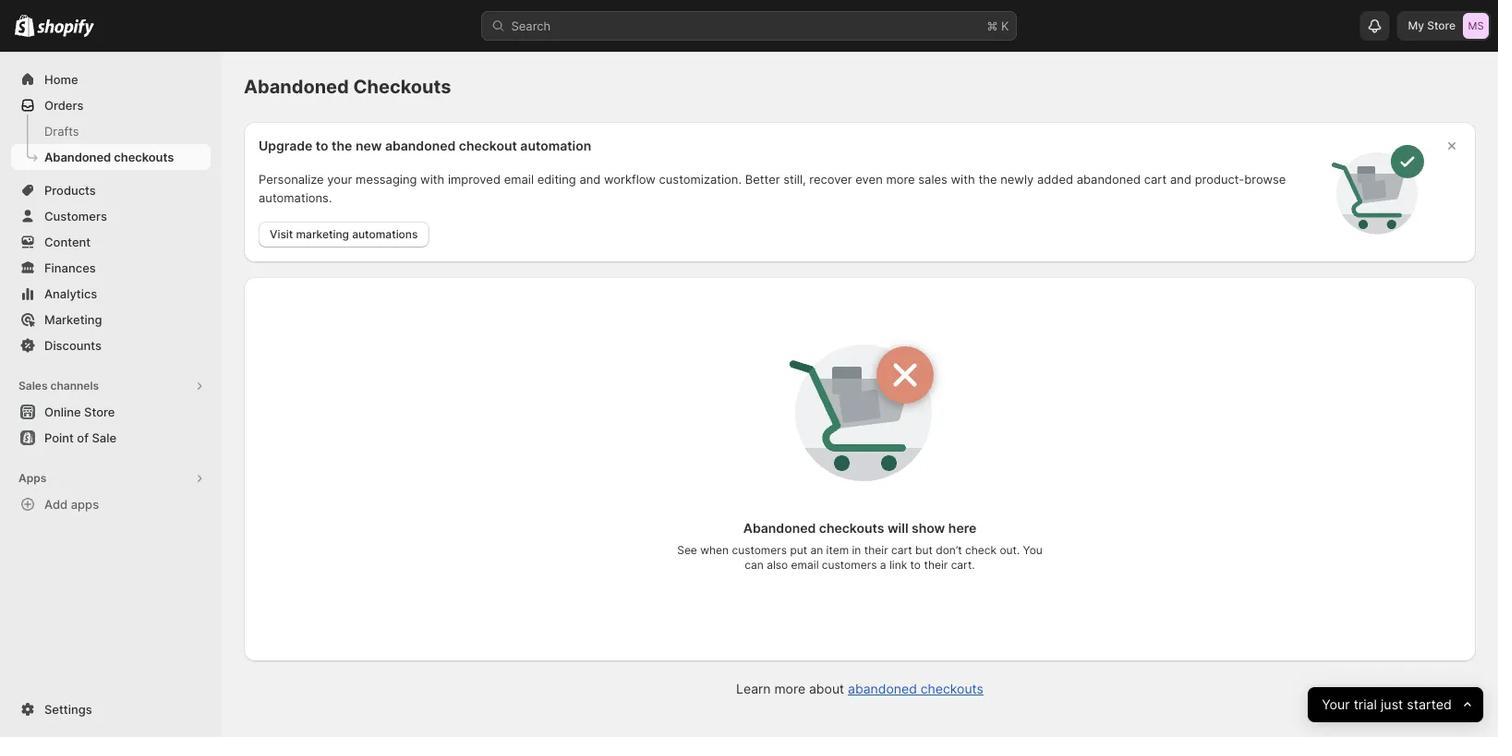 Task type: vqa. For each thing, say whether or not it's contained in the screenshot.
the rightmost checkouts
yes



Task type: locate. For each thing, give the bounding box(es) containing it.
1 horizontal spatial email
[[791, 559, 819, 572]]

customers link
[[11, 203, 211, 229]]

to
[[316, 138, 329, 154], [911, 559, 921, 572]]

and left the product-
[[1171, 172, 1192, 186]]

shopify image
[[15, 14, 34, 37], [37, 19, 94, 37]]

their down but
[[924, 559, 948, 572]]

1 vertical spatial their
[[924, 559, 948, 572]]

1 horizontal spatial checkouts
[[819, 521, 885, 536]]

1 horizontal spatial their
[[924, 559, 948, 572]]

see
[[677, 544, 697, 557]]

customization.
[[659, 172, 742, 186]]

customers down the in
[[822, 559, 877, 572]]

cart left the product-
[[1144, 172, 1167, 186]]

checkouts inside abandoned checkouts will show here see when customers put an item in their cart but don't check out. you can also email customers a link to their cart.
[[819, 521, 885, 536]]

abandoned up the put
[[744, 521, 816, 536]]

sales
[[919, 172, 948, 186]]

marketing
[[296, 228, 349, 241]]

0 horizontal spatial the
[[332, 138, 352, 154]]

store up the sale at bottom left
[[84, 405, 115, 419]]

check
[[966, 544, 997, 557]]

1 horizontal spatial abandoned
[[244, 75, 349, 98]]

1 horizontal spatial and
[[1171, 172, 1192, 186]]

the
[[332, 138, 352, 154], [979, 172, 997, 186]]

2 vertical spatial checkouts
[[921, 681, 984, 697]]

personalize
[[259, 172, 324, 186]]

abandoned up upgrade
[[244, 75, 349, 98]]

0 horizontal spatial checkouts
[[114, 150, 174, 164]]

automations
[[352, 228, 418, 241]]

email left "editing"
[[504, 172, 534, 186]]

abandoned checkouts
[[244, 75, 451, 98]]

checkouts
[[114, 150, 174, 164], [819, 521, 885, 536], [921, 681, 984, 697]]

but
[[916, 544, 933, 557]]

show
[[912, 521, 945, 536]]

visit marketing automations
[[270, 228, 418, 241]]

more
[[886, 172, 915, 186], [775, 681, 806, 697]]

cart up link
[[892, 544, 913, 557]]

0 vertical spatial email
[[504, 172, 534, 186]]

0 horizontal spatial with
[[420, 172, 445, 186]]

visit
[[270, 228, 293, 241]]

abandoned inside personalize your messaging with improved email editing and workflow customization. better still, recover even more sales with the newly added abandoned cart and product-browse automations.
[[1077, 172, 1141, 186]]

learn more about abandoned checkouts
[[736, 681, 984, 697]]

cart inside abandoned checkouts will show here see when customers put an item in their cart but don't check out. you can also email customers a link to their cart.
[[892, 544, 913, 557]]

abandoned right added
[[1077, 172, 1141, 186]]

2 vertical spatial abandoned
[[744, 521, 816, 536]]

more inside personalize your messaging with improved email editing and workflow customization. better still, recover even more sales with the newly added abandoned cart and product-browse automations.
[[886, 172, 915, 186]]

1 vertical spatial the
[[979, 172, 997, 186]]

more right even
[[886, 172, 915, 186]]

store inside button
[[84, 405, 115, 419]]

abandoned right the about
[[848, 681, 917, 697]]

0 horizontal spatial cart
[[892, 544, 913, 557]]

abandoned down drafts
[[44, 150, 111, 164]]

link
[[890, 559, 907, 572]]

and
[[580, 172, 601, 186], [1171, 172, 1192, 186]]

0 horizontal spatial store
[[84, 405, 115, 419]]

2 horizontal spatial abandoned
[[744, 521, 816, 536]]

1 vertical spatial store
[[84, 405, 115, 419]]

more right learn
[[775, 681, 806, 697]]

2 vertical spatial abandoned
[[848, 681, 917, 697]]

the left new
[[332, 138, 352, 154]]

email down the put
[[791, 559, 819, 572]]

their
[[865, 544, 888, 557], [924, 559, 948, 572]]

1 vertical spatial checkouts
[[819, 521, 885, 536]]

0 vertical spatial customers
[[732, 544, 787, 557]]

1 vertical spatial cart
[[892, 544, 913, 557]]

1 horizontal spatial store
[[1428, 19, 1456, 32]]

0 vertical spatial store
[[1428, 19, 1456, 32]]

store right my
[[1428, 19, 1456, 32]]

1 vertical spatial abandoned
[[1077, 172, 1141, 186]]

add
[[44, 497, 68, 511]]

discounts link
[[11, 333, 211, 358]]

0 vertical spatial abandoned
[[244, 75, 349, 98]]

and right "editing"
[[580, 172, 601, 186]]

0 vertical spatial to
[[316, 138, 329, 154]]

abandoned
[[244, 75, 349, 98], [44, 150, 111, 164], [744, 521, 816, 536]]

1 vertical spatial abandoned
[[44, 150, 111, 164]]

customers
[[732, 544, 787, 557], [822, 559, 877, 572]]

1 with from the left
[[420, 172, 445, 186]]

⌘ k
[[987, 18, 1009, 33]]

1 horizontal spatial to
[[911, 559, 921, 572]]

settings
[[44, 702, 92, 716]]

1 horizontal spatial the
[[979, 172, 997, 186]]

0 horizontal spatial email
[[504, 172, 534, 186]]

when
[[701, 544, 729, 557]]

1 horizontal spatial more
[[886, 172, 915, 186]]

1 vertical spatial to
[[911, 559, 921, 572]]

point of sale link
[[11, 425, 211, 451]]

my store image
[[1463, 13, 1489, 39]]

search
[[511, 18, 551, 33]]

0 horizontal spatial abandoned
[[385, 138, 456, 154]]

abandoned for abandoned checkouts
[[244, 75, 349, 98]]

the left the "newly"
[[979, 172, 997, 186]]

1 horizontal spatial with
[[951, 172, 975, 186]]

checkouts for abandoned checkouts will show here see when customers put an item in their cart but don't check out. you can also email customers a link to their cart.
[[819, 521, 885, 536]]

2 with from the left
[[951, 172, 975, 186]]

0 vertical spatial cart
[[1144, 172, 1167, 186]]

0 horizontal spatial customers
[[732, 544, 787, 557]]

your
[[327, 172, 352, 186]]

in
[[852, 544, 861, 557]]

0 horizontal spatial abandoned
[[44, 150, 111, 164]]

online store
[[44, 405, 115, 419]]

products
[[44, 183, 96, 197]]

point of sale
[[44, 431, 116, 445]]

1 vertical spatial email
[[791, 559, 819, 572]]

0 horizontal spatial more
[[775, 681, 806, 697]]

0 horizontal spatial and
[[580, 172, 601, 186]]

cart inside personalize your messaging with improved email editing and workflow customization. better still, recover even more sales with the newly added abandoned cart and product-browse automations.
[[1144, 172, 1167, 186]]

don't
[[936, 544, 962, 557]]

item
[[827, 544, 849, 557]]

0 vertical spatial more
[[886, 172, 915, 186]]

email
[[504, 172, 534, 186], [791, 559, 819, 572]]

editing
[[537, 172, 576, 186]]

2 horizontal spatial abandoned
[[1077, 172, 1141, 186]]

1 and from the left
[[580, 172, 601, 186]]

to right upgrade
[[316, 138, 329, 154]]

apps button
[[11, 466, 211, 492]]

1 horizontal spatial abandoned
[[848, 681, 917, 697]]

drafts link
[[11, 118, 211, 144]]

0 vertical spatial their
[[865, 544, 888, 557]]

1 horizontal spatial cart
[[1144, 172, 1167, 186]]

0 horizontal spatial their
[[865, 544, 888, 557]]

abandoned checkouts
[[44, 150, 174, 164]]

their up a
[[865, 544, 888, 557]]

finances
[[44, 261, 96, 275]]

abandoned up messaging
[[385, 138, 456, 154]]

with down upgrade to the new abandoned checkout automation
[[420, 172, 445, 186]]

the inside personalize your messaging with improved email editing and workflow customization. better still, recover even more sales with the newly added abandoned cart and product-browse automations.
[[979, 172, 997, 186]]

2 horizontal spatial checkouts
[[921, 681, 984, 697]]

workflow
[[604, 172, 656, 186]]

abandoned
[[385, 138, 456, 154], [1077, 172, 1141, 186], [848, 681, 917, 697]]

customers up can
[[732, 544, 787, 557]]

0 vertical spatial abandoned
[[385, 138, 456, 154]]

products link
[[11, 177, 211, 203]]

1 vertical spatial customers
[[822, 559, 877, 572]]

learn
[[736, 681, 771, 697]]

to down but
[[911, 559, 921, 572]]

with
[[420, 172, 445, 186], [951, 172, 975, 186]]

with right sales
[[951, 172, 975, 186]]

0 vertical spatial checkouts
[[114, 150, 174, 164]]



Task type: describe. For each thing, give the bounding box(es) containing it.
your
[[1322, 697, 1350, 713]]

started
[[1407, 697, 1452, 713]]

browse
[[1245, 172, 1286, 186]]

discounts
[[44, 338, 102, 352]]

store for online store
[[84, 405, 115, 419]]

settings link
[[11, 697, 211, 723]]

add apps
[[44, 497, 99, 511]]

you
[[1023, 544, 1043, 557]]

improved
[[448, 172, 501, 186]]

newly
[[1001, 172, 1034, 186]]

0 vertical spatial the
[[332, 138, 352, 154]]

put
[[790, 544, 808, 557]]

email inside abandoned checkouts will show here see when customers put an item in their cart but don't check out. you can also email customers a link to their cart.
[[791, 559, 819, 572]]

0 horizontal spatial to
[[316, 138, 329, 154]]

abandoned checkouts link
[[11, 144, 211, 170]]

can
[[745, 559, 764, 572]]

online store link
[[11, 399, 211, 425]]

personalize your messaging with improved email editing and workflow customization. better still, recover even more sales with the newly added abandoned cart and product-browse automations.
[[259, 172, 1286, 205]]

online store button
[[0, 399, 222, 425]]

home
[[44, 72, 78, 86]]

cart.
[[951, 559, 975, 572]]

channels
[[50, 379, 99, 393]]

my
[[1408, 19, 1425, 32]]

recover
[[810, 172, 852, 186]]

analytics link
[[11, 281, 211, 307]]

a
[[880, 559, 887, 572]]

automations.
[[259, 190, 332, 205]]

apps
[[18, 472, 46, 485]]

still,
[[784, 172, 806, 186]]

drafts
[[44, 124, 79, 138]]

abandoned inside abandoned checkouts will show here see when customers put an item in their cart but don't check out. you can also email customers a link to their cart.
[[744, 521, 816, 536]]

sale
[[92, 431, 116, 445]]

customers
[[44, 209, 107, 223]]

visit marketing automations button
[[259, 222, 429, 248]]

will
[[888, 521, 909, 536]]

about
[[809, 681, 845, 697]]

checkouts for abandoned checkouts
[[114, 150, 174, 164]]

better
[[745, 172, 780, 186]]

marketing link
[[11, 307, 211, 333]]

email inside personalize your messaging with improved email editing and workflow customization. better still, recover even more sales with the newly added abandoned cart and product-browse automations.
[[504, 172, 534, 186]]

added
[[1037, 172, 1074, 186]]

add apps button
[[11, 492, 211, 517]]

here
[[949, 521, 977, 536]]

1 horizontal spatial shopify image
[[37, 19, 94, 37]]

upgrade to the new abandoned checkout automation
[[259, 138, 592, 154]]

⌘
[[987, 18, 998, 33]]

sales channels
[[18, 379, 99, 393]]

out.
[[1000, 544, 1020, 557]]

marketing
[[44, 312, 102, 327]]

trial
[[1354, 697, 1377, 713]]

finances link
[[11, 255, 211, 281]]

store for my store
[[1428, 19, 1456, 32]]

abandoned checkouts link
[[848, 681, 984, 697]]

checkout
[[459, 138, 517, 154]]

your trial just started button
[[1308, 687, 1484, 723]]

orders link
[[11, 92, 211, 118]]

messaging
[[356, 172, 417, 186]]

point
[[44, 431, 74, 445]]

home link
[[11, 67, 211, 92]]

abandoned for abandoned checkouts
[[44, 150, 111, 164]]

k
[[1002, 18, 1009, 33]]

even
[[856, 172, 883, 186]]

0 horizontal spatial shopify image
[[15, 14, 34, 37]]

to inside abandoned checkouts will show here see when customers put an item in their cart but don't check out. you can also email customers a link to their cart.
[[911, 559, 921, 572]]

of
[[77, 431, 89, 445]]

automation
[[520, 138, 592, 154]]

sales
[[18, 379, 48, 393]]

just
[[1381, 697, 1404, 713]]

content link
[[11, 229, 211, 255]]

analytics
[[44, 286, 97, 301]]

your trial just started
[[1322, 697, 1452, 713]]

1 vertical spatial more
[[775, 681, 806, 697]]

checkouts
[[353, 75, 451, 98]]

2 and from the left
[[1171, 172, 1192, 186]]

point of sale button
[[0, 425, 222, 451]]

online
[[44, 405, 81, 419]]

content
[[44, 235, 91, 249]]

abandoned checkout image image
[[1332, 143, 1425, 236]]

apps
[[71, 497, 99, 511]]

sales channels button
[[11, 373, 211, 399]]

abandoned checkouts will show here see when customers put an item in their cart but don't check out. you can also email customers a link to their cart.
[[677, 521, 1043, 572]]

orders
[[44, 98, 84, 112]]

an
[[811, 544, 823, 557]]

upgrade
[[259, 138, 313, 154]]

1 horizontal spatial customers
[[822, 559, 877, 572]]



